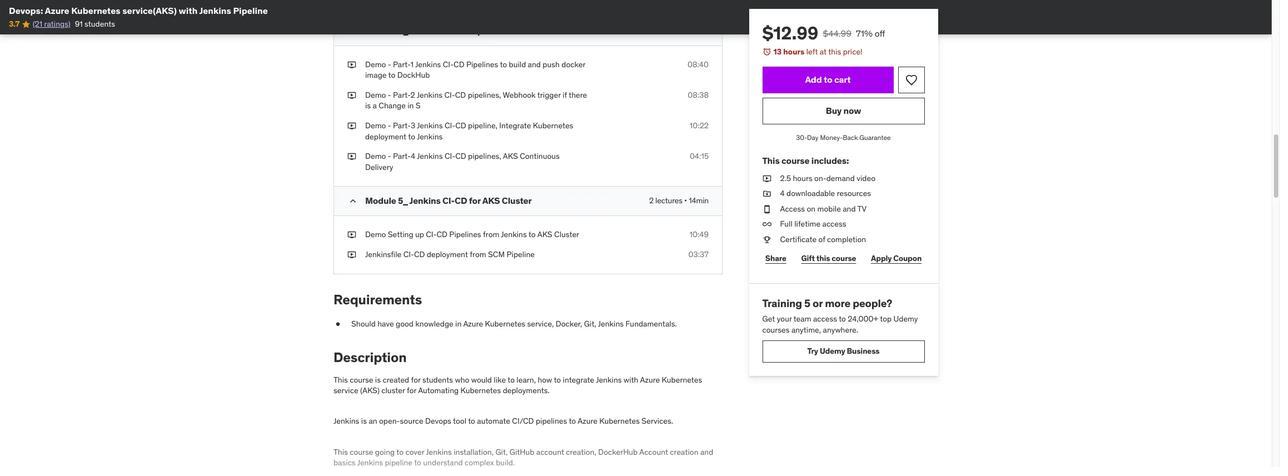 Task type: locate. For each thing, give the bounding box(es) containing it.
with right service(aks)
[[179, 5, 198, 16]]

cd down demo - part-1 jenkins ci-cd pipelines to build and push docker image to dockhub
[[455, 90, 466, 100]]

0 vertical spatial and
[[528, 59, 541, 69]]

cd left pipeline,
[[455, 121, 466, 131]]

2 vertical spatial pipeline
[[507, 250, 535, 260]]

1 module from the top
[[365, 25, 396, 36]]

up
[[415, 230, 424, 240]]

this inside this course going to cover jenkins installation, git, github account creation, dockerhub account creation and basics jenkins pipeline to understand complex build.
[[334, 447, 348, 457]]

integrate
[[500, 121, 531, 131]]

hours right 2.5
[[793, 173, 813, 183]]

course for this course includes:
[[782, 155, 810, 166]]

jenkins inside demo - part-2 jenkins ci-cd pipelines, webhook trigger if there is a change in s
[[417, 90, 443, 100]]

to inside training 5 or more people? get your team access to 24,000+ top udemy courses anytime, anywhere.
[[839, 314, 847, 324]]

2 down dockhub
[[411, 90, 415, 100]]

0 vertical spatial deployment
[[365, 132, 407, 142]]

1 part- from the top
[[393, 59, 411, 69]]

lectures for module 4_ jenkins ci-cd pipeline
[[654, 25, 681, 35]]

1 vertical spatial this
[[334, 375, 348, 385]]

people?
[[853, 297, 893, 310]]

devops:
[[9, 5, 43, 16]]

ci- right 4_
[[443, 25, 455, 36]]

0 vertical spatial pipelines,
[[468, 90, 501, 100]]

pipelines inside demo - part-1 jenkins ci-cd pipelines to build and push docker image to dockhub
[[467, 59, 498, 69]]

0 vertical spatial 2
[[411, 90, 415, 100]]

training
[[763, 297, 803, 310]]

price!
[[844, 47, 863, 57]]

lectures left 32min
[[654, 25, 681, 35]]

0 vertical spatial 4
[[648, 25, 652, 35]]

jenkins inside demo - part-1 jenkins ci-cd pipelines to build and push docker image to dockhub
[[415, 59, 441, 69]]

pipelines, down demo - part-1 jenkins ci-cd pipelines to build and push docker image to dockhub
[[468, 90, 501, 100]]

pipeline,
[[468, 121, 498, 131]]

1 - from the top
[[388, 59, 391, 69]]

91
[[75, 19, 83, 29]]

ci/cd
[[512, 417, 534, 427]]

demo - part-2 jenkins ci-cd pipelines, webhook trigger if there is a change in s
[[365, 90, 587, 111]]

automating
[[418, 386, 459, 396]]

ci- inside demo - part-2 jenkins ci-cd pipelines, webhook trigger if there is a change in s
[[445, 90, 455, 100]]

30-day money-back guarantee
[[797, 133, 891, 142]]

demo
[[365, 59, 386, 69], [365, 90, 386, 100], [365, 121, 386, 131], [365, 151, 386, 161], [365, 230, 386, 240]]

demo up a
[[365, 90, 386, 100]]

ci- inside demo - part-1 jenkins ci-cd pipelines to build and push docker image to dockhub
[[443, 59, 454, 69]]

services.
[[642, 417, 673, 427]]

azure up services.
[[640, 375, 660, 385]]

0 vertical spatial git,
[[584, 319, 597, 329]]

1 horizontal spatial git,
[[584, 319, 597, 329]]

1 vertical spatial 2
[[649, 196, 654, 206]]

0 vertical spatial udemy
[[894, 314, 919, 324]]

1 vertical spatial with
[[624, 375, 639, 385]]

0 horizontal spatial cluster
[[502, 195, 532, 206]]

is inside "this course is created for students who would like to learn, how to integrate jenkins with azure kubernetes service (aks) cluster for automating kubernetes deployments."
[[375, 375, 381, 385]]

- left 1
[[388, 59, 391, 69]]

1 horizontal spatial with
[[624, 375, 639, 385]]

xsmall image left jenkinsfile
[[348, 250, 356, 261]]

course inside "this course is created for students who would like to learn, how to integrate jenkins with azure kubernetes service (aks) cluster for automating kubernetes deployments."
[[350, 375, 373, 385]]

0 horizontal spatial in
[[408, 101, 414, 111]]

part- up delivery
[[393, 151, 411, 161]]

kubernetes left service,
[[485, 319, 526, 329]]

ci- down demo - part-1 jenkins ci-cd pipelines to build and push docker image to dockhub
[[445, 90, 455, 100]]

deployments.
[[503, 386, 550, 396]]

1 vertical spatial udemy
[[820, 346, 846, 357]]

2 vertical spatial and
[[701, 447, 714, 457]]

build
[[509, 59, 526, 69]]

0 horizontal spatial git,
[[496, 447, 508, 457]]

with right integrate
[[624, 375, 639, 385]]

part- inside demo - part-1 jenkins ci-cd pipelines to build and push docker image to dockhub
[[393, 59, 411, 69]]

demo up jenkinsfile
[[365, 230, 386, 240]]

0 horizontal spatial 2
[[411, 90, 415, 100]]

in right knowledge
[[455, 319, 462, 329]]

xsmall image
[[348, 90, 356, 101], [348, 151, 356, 162], [763, 173, 772, 184], [763, 189, 772, 199], [763, 235, 772, 246], [348, 250, 356, 261]]

account
[[536, 447, 564, 457]]

and left push
[[528, 59, 541, 69]]

this inside "this course is created for students who would like to learn, how to integrate jenkins with azure kubernetes service (aks) cluster for automating kubernetes deployments."
[[334, 375, 348, 385]]

part- down change
[[393, 121, 411, 131]]

pipelines left build
[[467, 59, 498, 69]]

part- for 4
[[393, 151, 411, 161]]

group
[[334, 0, 722, 16]]

0 vertical spatial in
[[408, 101, 414, 111]]

1 vertical spatial pipelines,
[[468, 151, 501, 161]]

and right creation
[[701, 447, 714, 457]]

ci- down setting
[[404, 250, 414, 260]]

azure up the ratings)
[[45, 5, 69, 16]]

2 vertical spatial 4
[[781, 189, 785, 199]]

4 down 2.5
[[781, 189, 785, 199]]

installation,
[[454, 447, 494, 457]]

- up delivery
[[388, 151, 391, 161]]

0 horizontal spatial and
[[528, 59, 541, 69]]

git, up build.
[[496, 447, 508, 457]]

2 lectures • 14min
[[649, 196, 709, 206]]

from up scm
[[483, 230, 500, 240]]

2 horizontal spatial pipeline
[[507, 250, 535, 260]]

this right at
[[829, 47, 842, 57]]

2 part- from the top
[[393, 90, 411, 100]]

ci- right 1
[[443, 59, 454, 69]]

• left 32min
[[683, 25, 686, 35]]

course up (aks)
[[350, 375, 373, 385]]

(aks)
[[360, 386, 380, 396]]

pipelines, for aks
[[468, 151, 501, 161]]

2 vertical spatial aks
[[538, 230, 553, 240]]

0 vertical spatial is
[[365, 101, 371, 111]]

0 horizontal spatial with
[[179, 5, 198, 16]]

for right created at the left bottom
[[411, 375, 421, 385]]

pipelines, down demo - part-3 jenkins ci-cd pipeline, integrate kubernetes deployment to jenkins on the top left of page
[[468, 151, 501, 161]]

kubernetes up "dockerhub"
[[600, 417, 640, 427]]

from
[[483, 230, 500, 240], [470, 250, 486, 260]]

with
[[179, 5, 198, 16], [624, 375, 639, 385]]

buy
[[826, 105, 842, 116]]

ci- left pipeline,
[[445, 121, 456, 131]]

pipelines, inside demo - part-4 jenkins ci-cd pipelines, aks continuous delivery
[[468, 151, 501, 161]]

1 horizontal spatial pipeline
[[469, 25, 503, 36]]

demo inside demo - part-3 jenkins ci-cd pipeline, integrate kubernetes deployment to jenkins
[[365, 121, 386, 131]]

4 for 4 lectures • 32min
[[648, 25, 652, 35]]

demo setting up ci-cd pipelines from jenkins to aks cluster
[[365, 230, 579, 240]]

course inside this course going to cover jenkins installation, git, github account creation, dockerhub account creation and basics jenkins pipeline to understand complex build.
[[350, 447, 373, 457]]

1 horizontal spatial and
[[701, 447, 714, 457]]

lifetime
[[795, 219, 821, 229]]

course for this course is created for students who would like to learn, how to integrate jenkins with azure kubernetes service (aks) cluster for automating kubernetes deployments.
[[350, 375, 373, 385]]

2 horizontal spatial and
[[843, 204, 856, 214]]

account
[[640, 447, 668, 457]]

for up demo setting up ci-cd pipelines from jenkins to aks cluster at left
[[469, 195, 481, 206]]

part- inside demo - part-2 jenkins ci-cd pipelines, webhook trigger if there is a change in s
[[393, 90, 411, 100]]

1 vertical spatial lectures
[[656, 196, 683, 206]]

2 left 14min
[[649, 196, 654, 206]]

demo for demo - part-4 jenkins ci-cd pipelines, aks continuous delivery
[[365, 151, 386, 161]]

cover
[[406, 447, 424, 457]]

course up 2.5
[[782, 155, 810, 166]]

team
[[794, 314, 812, 324]]

4 demo from the top
[[365, 151, 386, 161]]

2 horizontal spatial 4
[[781, 189, 785, 199]]

0 vertical spatial •
[[683, 25, 686, 35]]

0 vertical spatial pipelines
[[467, 59, 498, 69]]

- up change
[[388, 90, 391, 100]]

pipeline for scm
[[507, 250, 535, 260]]

1 horizontal spatial cluster
[[554, 230, 579, 240]]

pipelines, inside demo - part-2 jenkins ci-cd pipelines, webhook trigger if there is a change in s
[[468, 90, 501, 100]]

and left "tv"
[[843, 204, 856, 214]]

2 horizontal spatial aks
[[538, 230, 553, 240]]

ci- right up
[[426, 230, 437, 240]]

1 vertical spatial in
[[455, 319, 462, 329]]

1 horizontal spatial students
[[423, 375, 453, 385]]

pipelines up the jenkinsfile ci-cd deployment from scm pipeline
[[449, 230, 481, 240]]

1 vertical spatial hours
[[793, 173, 813, 183]]

2 vertical spatial this
[[334, 447, 348, 457]]

demo inside demo - part-4 jenkins ci-cd pipelines, aks continuous delivery
[[365, 151, 386, 161]]

github
[[510, 447, 535, 457]]

part- inside demo - part-3 jenkins ci-cd pipeline, integrate kubernetes deployment to jenkins
[[393, 121, 411, 131]]

1 horizontal spatial udemy
[[894, 314, 919, 324]]

ci- inside demo - part-3 jenkins ci-cd pipeline, integrate kubernetes deployment to jenkins
[[445, 121, 456, 131]]

4 left 32min
[[648, 25, 652, 35]]

1
[[411, 59, 414, 69]]

1 vertical spatial is
[[375, 375, 381, 385]]

service
[[334, 386, 358, 396]]

ratings)
[[44, 19, 70, 29]]

cd inside demo - part-4 jenkins ci-cd pipelines, aks continuous delivery
[[455, 151, 466, 161]]

demo down a
[[365, 121, 386, 131]]

demo up image
[[365, 59, 386, 69]]

cd down demo - part-3 jenkins ci-cd pipeline, integrate kubernetes deployment to jenkins on the top left of page
[[455, 151, 466, 161]]

access down mobile
[[823, 219, 847, 229]]

- down change
[[388, 121, 391, 131]]

module 4_ jenkins ci-cd pipeline
[[365, 25, 503, 36]]

course down completion on the bottom right
[[832, 254, 857, 264]]

1 vertical spatial this
[[817, 254, 831, 264]]

1 vertical spatial pipeline
[[469, 25, 503, 36]]

0 horizontal spatial deployment
[[365, 132, 407, 142]]

1 demo from the top
[[365, 59, 386, 69]]

4 inside demo - part-4 jenkins ci-cd pipelines, aks continuous delivery
[[411, 151, 415, 161]]

gift this course
[[802, 254, 857, 264]]

jenkins
[[199, 5, 231, 16], [410, 25, 441, 36], [415, 59, 441, 69], [417, 90, 443, 100], [417, 121, 443, 131], [417, 132, 443, 142], [417, 151, 443, 161], [410, 195, 441, 206], [501, 230, 527, 240], [598, 319, 624, 329], [596, 375, 622, 385], [334, 417, 359, 427], [426, 447, 452, 457], [357, 458, 383, 468]]

kubernetes inside demo - part-3 jenkins ci-cd pipeline, integrate kubernetes deployment to jenkins
[[533, 121, 574, 131]]

money-
[[821, 133, 843, 142]]

for right cluster
[[407, 386, 417, 396]]

0 horizontal spatial students
[[85, 19, 115, 29]]

0 vertical spatial cluster
[[502, 195, 532, 206]]

cd up demo - part-2 jenkins ci-cd pipelines, webhook trigger if there is a change in s
[[454, 59, 465, 69]]

module left 5_
[[365, 195, 396, 206]]

deployment
[[365, 132, 407, 142], [427, 250, 468, 260]]

course
[[782, 155, 810, 166], [832, 254, 857, 264], [350, 375, 373, 385], [350, 447, 373, 457]]

resources
[[838, 189, 872, 199]]

jenkins inside "this course is created for students who would like to learn, how to integrate jenkins with azure kubernetes service (aks) cluster for automating kubernetes deployments."
[[596, 375, 622, 385]]

part- for 1
[[393, 59, 411, 69]]

1 vertical spatial students
[[423, 375, 453, 385]]

from left scm
[[470, 250, 486, 260]]

0 vertical spatial module
[[365, 25, 396, 36]]

knowledge
[[416, 319, 454, 329]]

91 students
[[75, 19, 115, 29]]

4 - from the top
[[388, 151, 391, 161]]

hours right '13' at the right top of page
[[784, 47, 805, 57]]

apply
[[872, 254, 892, 264]]

- inside demo - part-3 jenkins ci-cd pipeline, integrate kubernetes deployment to jenkins
[[388, 121, 391, 131]]

4 down 3
[[411, 151, 415, 161]]

- for 3
[[388, 121, 391, 131]]

xsmall image up share at the bottom right of the page
[[763, 235, 772, 246]]

add to cart button
[[763, 67, 894, 93]]

0 vertical spatial this
[[763, 155, 780, 166]]

demo inside demo - part-2 jenkins ci-cd pipelines, webhook trigger if there is a change in s
[[365, 90, 386, 100]]

students up automating
[[423, 375, 453, 385]]

1 vertical spatial from
[[470, 250, 486, 260]]

anywhere.
[[824, 325, 859, 335]]

lectures left 14min
[[656, 196, 683, 206]]

aks
[[503, 151, 518, 161], [482, 195, 500, 206], [538, 230, 553, 240]]

0 vertical spatial for
[[469, 195, 481, 206]]

this course includes:
[[763, 155, 850, 166]]

alarm image
[[763, 47, 772, 56]]

left
[[807, 47, 818, 57]]

lectures for module 5_ jenkins ci-cd for aks cluster
[[656, 196, 683, 206]]

5 demo from the top
[[365, 230, 386, 240]]

this right gift
[[817, 254, 831, 264]]

2 - from the top
[[388, 90, 391, 100]]

demo up delivery
[[365, 151, 386, 161]]

webhook
[[503, 90, 536, 100]]

3 demo from the top
[[365, 121, 386, 131]]

at
[[820, 47, 827, 57]]

0 vertical spatial students
[[85, 19, 115, 29]]

is left an
[[361, 417, 367, 427]]

0 horizontal spatial aks
[[482, 195, 500, 206]]

with inside "this course is created for students who would like to learn, how to integrate jenkins with azure kubernetes service (aks) cluster for automating kubernetes deployments."
[[624, 375, 639, 385]]

cd inside demo - part-3 jenkins ci-cd pipeline, integrate kubernetes deployment to jenkins
[[455, 121, 466, 131]]

1 horizontal spatial aks
[[503, 151, 518, 161]]

- for 4
[[388, 151, 391, 161]]

try
[[808, 346, 819, 357]]

pipeline
[[385, 458, 413, 468]]

is left a
[[365, 101, 371, 111]]

- inside demo - part-1 jenkins ci-cd pipelines to build and push docker image to dockhub
[[388, 59, 391, 69]]

is up (aks)
[[375, 375, 381, 385]]

pipeline for jenkins
[[233, 5, 268, 16]]

1 vertical spatial for
[[411, 375, 421, 385]]

1 vertical spatial •
[[685, 196, 687, 206]]

xsmall image
[[348, 59, 356, 70], [348, 121, 356, 132], [763, 204, 772, 215], [763, 219, 772, 230], [348, 230, 356, 241], [334, 319, 343, 330]]

4 part- from the top
[[393, 151, 411, 161]]

2 demo from the top
[[365, 90, 386, 100]]

• left 14min
[[685, 196, 687, 206]]

demo for demo setting up ci-cd pipelines from jenkins to aks cluster
[[365, 230, 386, 240]]

fundamentals.
[[626, 319, 677, 329]]

3 - from the top
[[388, 121, 391, 131]]

part- up change
[[393, 90, 411, 100]]

0 horizontal spatial pipeline
[[233, 5, 268, 16]]

1 vertical spatial git,
[[496, 447, 508, 457]]

2 vertical spatial is
[[361, 417, 367, 427]]

1 horizontal spatial 2
[[649, 196, 654, 206]]

buy now button
[[763, 98, 925, 124]]

access
[[823, 219, 847, 229], [814, 314, 838, 324]]

1 vertical spatial access
[[814, 314, 838, 324]]

this for this course is created for students who would like to learn, how to integrate jenkins with azure kubernetes service (aks) cluster for automating kubernetes deployments.
[[334, 375, 348, 385]]

0 horizontal spatial udemy
[[820, 346, 846, 357]]

ci- down demo - part-3 jenkins ci-cd pipeline, integrate kubernetes deployment to jenkins on the top left of page
[[445, 151, 456, 161]]

demo for demo - part-1 jenkins ci-cd pipelines to build and push docker image to dockhub
[[365, 59, 386, 69]]

demo inside demo - part-1 jenkins ci-cd pipelines to build and push docker image to dockhub
[[365, 59, 386, 69]]

part- up dockhub
[[393, 59, 411, 69]]

students right 91 on the left of the page
[[85, 19, 115, 29]]

08:40
[[688, 59, 709, 69]]

demand
[[827, 173, 855, 183]]

1 horizontal spatial in
[[455, 319, 462, 329]]

small image
[[348, 25, 359, 36]]

azure
[[45, 5, 69, 16], [463, 319, 483, 329], [640, 375, 660, 385], [578, 417, 598, 427]]

kubernetes down trigger
[[533, 121, 574, 131]]

continuous
[[520, 151, 560, 161]]

like
[[494, 375, 506, 385]]

deployment down change
[[365, 132, 407, 142]]

an
[[369, 417, 377, 427]]

0 vertical spatial pipeline
[[233, 5, 268, 16]]

0 vertical spatial lectures
[[654, 25, 681, 35]]

- inside demo - part-2 jenkins ci-cd pipelines, webhook trigger if there is a change in s
[[388, 90, 391, 100]]

cd up demo setting up ci-cd pipelines from jenkins to aks cluster at left
[[455, 195, 467, 206]]

git, inside this course going to cover jenkins installation, git, github account creation, dockerhub account creation and basics jenkins pipeline to understand complex build.
[[496, 447, 508, 457]]

git,
[[584, 319, 597, 329], [496, 447, 508, 457]]

access
[[781, 204, 806, 214]]

access down the or on the right of page
[[814, 314, 838, 324]]

1 vertical spatial cluster
[[554, 230, 579, 240]]

deployment down demo setting up ci-cd pipelines from jenkins to aks cluster at left
[[427, 250, 468, 260]]

0 vertical spatial hours
[[784, 47, 805, 57]]

2 module from the top
[[365, 195, 396, 206]]

part- inside demo - part-4 jenkins ci-cd pipelines, aks continuous delivery
[[393, 151, 411, 161]]

1 horizontal spatial 4
[[648, 25, 652, 35]]

hours
[[784, 47, 805, 57], [793, 173, 813, 183]]

udemy right try
[[820, 346, 846, 357]]

3 part- from the top
[[393, 121, 411, 131]]

- inside demo - part-4 jenkins ci-cd pipelines, aks continuous delivery
[[388, 151, 391, 161]]

udemy right top
[[894, 314, 919, 324]]

course up 'basics'
[[350, 447, 373, 457]]

module left 4_
[[365, 25, 396, 36]]

going
[[375, 447, 395, 457]]

courses
[[763, 325, 790, 335]]

cd inside demo - part-2 jenkins ci-cd pipelines, webhook trigger if there is a change in s
[[455, 90, 466, 100]]

this course going to cover jenkins installation, git, github account creation, dockerhub account creation and basics jenkins pipeline to understand complex build.
[[334, 447, 714, 468]]

14min
[[689, 196, 709, 206]]

cd inside demo - part-1 jenkins ci-cd pipelines to build and push docker image to dockhub
[[454, 59, 465, 69]]

1 vertical spatial module
[[365, 195, 396, 206]]

in left the s on the top
[[408, 101, 414, 111]]

kubernetes up services.
[[662, 375, 702, 385]]

this for this course includes:
[[763, 155, 780, 166]]

demo - part-1 jenkins ci-cd pipelines to build and push docker image to dockhub
[[365, 59, 586, 80]]

0 vertical spatial aks
[[503, 151, 518, 161]]

1 vertical spatial 4
[[411, 151, 415, 161]]

should have good knowledge in azure kubernetes service, docker, git, jenkins fundamentals.
[[351, 319, 677, 329]]

1 horizontal spatial deployment
[[427, 250, 468, 260]]

part-
[[393, 59, 411, 69], [393, 90, 411, 100], [393, 121, 411, 131], [393, 151, 411, 161]]

integrate
[[563, 375, 595, 385]]

git, right docker,
[[584, 319, 597, 329]]

(21 ratings)
[[33, 19, 70, 29]]

understand
[[423, 458, 463, 468]]

or
[[813, 297, 823, 310]]

0 horizontal spatial 4
[[411, 151, 415, 161]]

2.5
[[781, 173, 792, 183]]

pipeline
[[233, 5, 268, 16], [469, 25, 503, 36], [507, 250, 535, 260]]

lectures
[[654, 25, 681, 35], [656, 196, 683, 206]]

ci- up demo setting up ci-cd pipelines from jenkins to aks cluster at left
[[443, 195, 455, 206]]

pipelines, for webhook
[[468, 90, 501, 100]]

1 vertical spatial deployment
[[427, 250, 468, 260]]



Task type: describe. For each thing, give the bounding box(es) containing it.
back
[[843, 133, 859, 142]]

push
[[543, 59, 560, 69]]

this course is created for students who would like to learn, how to integrate jenkins with azure kubernetes service (aks) cluster for automating kubernetes deployments.
[[334, 375, 702, 396]]

aks inside demo - part-4 jenkins ci-cd pipelines, aks continuous delivery
[[503, 151, 518, 161]]

coupon
[[894, 254, 922, 264]]

cd up demo - part-1 jenkins ci-cd pipelines to build and push docker image to dockhub
[[455, 25, 468, 36]]

kubernetes down 'would'
[[461, 386, 501, 396]]

add to cart
[[806, 74, 851, 85]]

change
[[379, 101, 406, 111]]

jenkins inside demo - part-4 jenkins ci-cd pipelines, aks continuous delivery
[[417, 151, 443, 161]]

created
[[383, 375, 409, 385]]

dockerhub
[[598, 447, 638, 457]]

hours for 2.5
[[793, 173, 813, 183]]

3.7
[[9, 19, 20, 29]]

0 vertical spatial with
[[179, 5, 198, 16]]

xsmall image left a
[[348, 90, 356, 101]]

delivery
[[365, 162, 393, 172]]

scm
[[488, 250, 505, 260]]

4 for 4 downloadable resources
[[781, 189, 785, 199]]

access on mobile and tv
[[781, 204, 867, 214]]

azure right knowledge
[[463, 319, 483, 329]]

- for 1
[[388, 59, 391, 69]]

full
[[781, 219, 793, 229]]

on
[[807, 204, 816, 214]]

2 vertical spatial for
[[407, 386, 417, 396]]

0 vertical spatial this
[[829, 47, 842, 57]]

udemy inside training 5 or more people? get your team access to 24,000+ top udemy courses anytime, anywhere.
[[894, 314, 919, 324]]

24,000+
[[848, 314, 879, 324]]

business
[[847, 346, 880, 357]]

demo for demo - part-3 jenkins ci-cd pipeline, integrate kubernetes deployment to jenkins
[[365, 121, 386, 131]]

pipelines
[[536, 417, 567, 427]]

and inside this course going to cover jenkins installation, git, github account creation, dockerhub account creation and basics jenkins pipeline to understand complex build.
[[701, 447, 714, 457]]

1 vertical spatial pipelines
[[449, 230, 481, 240]]

13 hours left at this price!
[[774, 47, 863, 57]]

docker
[[562, 59, 586, 69]]

course for this course going to cover jenkins installation, git, github account creation, dockerhub account creation and basics jenkins pipeline to understand complex build.
[[350, 447, 373, 457]]

service(aks)
[[122, 5, 177, 16]]

hours for 13
[[784, 47, 805, 57]]

add
[[806, 74, 823, 85]]

this inside "link"
[[817, 254, 831, 264]]

$44.99
[[823, 28, 852, 39]]

04:15
[[690, 151, 709, 161]]

is inside demo - part-2 jenkins ci-cd pipelines, webhook trigger if there is a change in s
[[365, 101, 371, 111]]

trigger
[[538, 90, 561, 100]]

should
[[351, 319, 376, 329]]

module for module 4_ jenkins ci-cd pipeline
[[365, 25, 396, 36]]

jenkinsfile
[[365, 250, 402, 260]]

off
[[875, 28, 886, 39]]

4 downloadable resources
[[781, 189, 872, 199]]

2.5 hours on-demand video
[[781, 173, 876, 183]]

to inside add to cart button
[[824, 74, 833, 85]]

30-
[[797, 133, 808, 142]]

s
[[416, 101, 421, 111]]

and inside demo - part-1 jenkins ci-cd pipelines to build and push docker image to dockhub
[[528, 59, 541, 69]]

to inside demo - part-3 jenkins ci-cd pipeline, integrate kubernetes deployment to jenkins
[[408, 132, 415, 142]]

basics
[[334, 458, 356, 468]]

who
[[455, 375, 470, 385]]

5_
[[398, 195, 408, 206]]

full lifetime access
[[781, 219, 847, 229]]

a
[[373, 101, 377, 111]]

image
[[365, 70, 387, 80]]

certificate
[[781, 235, 817, 245]]

azure up creation,
[[578, 417, 598, 427]]

access inside training 5 or more people? get your team access to 24,000+ top udemy courses anytime, anywhere.
[[814, 314, 838, 324]]

how
[[538, 375, 552, 385]]

demo for demo - part-2 jenkins ci-cd pipelines, webhook trigger if there is a change in s
[[365, 90, 386, 100]]

on-
[[815, 173, 827, 183]]

creation
[[670, 447, 699, 457]]

module 5_ jenkins ci-cd for aks cluster
[[365, 195, 532, 206]]

part- for 2
[[393, 90, 411, 100]]

your
[[777, 314, 792, 324]]

5
[[805, 297, 811, 310]]

0 vertical spatial from
[[483, 230, 500, 240]]

course inside 'gift this course' "link"
[[832, 254, 857, 264]]

part- for 3
[[393, 121, 411, 131]]

devops
[[425, 417, 451, 427]]

$12.99
[[763, 22, 819, 44]]

cluster
[[382, 386, 405, 396]]

• for module 5_ jenkins ci-cd for aks cluster
[[685, 196, 687, 206]]

0 vertical spatial access
[[823, 219, 847, 229]]

1 vertical spatial aks
[[482, 195, 500, 206]]

dockhub
[[397, 70, 430, 80]]

xsmall image left delivery
[[348, 151, 356, 162]]

learn,
[[517, 375, 536, 385]]

- for 2
[[388, 90, 391, 100]]

good
[[396, 319, 414, 329]]

students inside "this course is created for students who would like to learn, how to integrate jenkins with azure kubernetes service (aks) cluster for automating kubernetes deployments."
[[423, 375, 453, 385]]

mobile
[[818, 204, 842, 214]]

in inside demo - part-2 jenkins ci-cd pipelines, webhook trigger if there is a change in s
[[408, 101, 414, 111]]

this for this course going to cover jenkins installation, git, github account creation, dockerhub account creation and basics jenkins pipeline to understand complex build.
[[334, 447, 348, 457]]

demo - part-4 jenkins ci-cd pipelines, aks continuous delivery
[[365, 151, 560, 172]]

training 5 or more people? get your team access to 24,000+ top udemy courses anytime, anywhere.
[[763, 297, 919, 335]]

tv
[[858, 204, 867, 214]]

creation,
[[566, 447, 597, 457]]

day
[[808, 133, 819, 142]]

cd up the jenkinsfile ci-cd deployment from scm pipeline
[[437, 230, 448, 240]]

description
[[334, 349, 407, 366]]

more
[[826, 297, 851, 310]]

• for module 4_ jenkins ci-cd pipeline
[[683, 25, 686, 35]]

xsmall image left 2.5
[[763, 173, 772, 184]]

03:37
[[689, 250, 709, 260]]

buy now
[[826, 105, 862, 116]]

open-
[[379, 417, 400, 427]]

requirements
[[334, 291, 422, 308]]

certificate of completion
[[781, 235, 867, 245]]

2 inside demo - part-2 jenkins ci-cd pipelines, webhook trigger if there is a change in s
[[411, 90, 415, 100]]

downloadable
[[787, 189, 836, 199]]

complex
[[465, 458, 494, 468]]

azure inside "this course is created for students who would like to learn, how to integrate jenkins with azure kubernetes service (aks) cluster for automating kubernetes deployments."
[[640, 375, 660, 385]]

71%
[[857, 28, 873, 39]]

08:38
[[688, 90, 709, 100]]

apply coupon
[[872, 254, 922, 264]]

add to wishlist image
[[905, 73, 919, 87]]

share button
[[763, 248, 790, 270]]

demo - part-3 jenkins ci-cd pipeline, integrate kubernetes deployment to jenkins
[[365, 121, 574, 142]]

if
[[563, 90, 567, 100]]

video
[[857, 173, 876, 183]]

1 vertical spatial and
[[843, 204, 856, 214]]

cd down up
[[414, 250, 425, 260]]

of
[[819, 235, 826, 245]]

apply coupon button
[[869, 248, 925, 270]]

build.
[[496, 458, 515, 468]]

xsmall image left downloadable
[[763, 189, 772, 199]]

kubernetes up 91 students
[[71, 5, 120, 16]]

deployment inside demo - part-3 jenkins ci-cd pipeline, integrate kubernetes deployment to jenkins
[[365, 132, 407, 142]]

module for module 5_ jenkins ci-cd for aks cluster
[[365, 195, 396, 206]]

small image
[[348, 196, 359, 207]]

service,
[[527, 319, 554, 329]]

tool
[[453, 417, 467, 427]]

ci- inside demo - part-4 jenkins ci-cd pipelines, aks continuous delivery
[[445, 151, 456, 161]]



Task type: vqa. For each thing, say whether or not it's contained in the screenshot.
for to the bottom
yes



